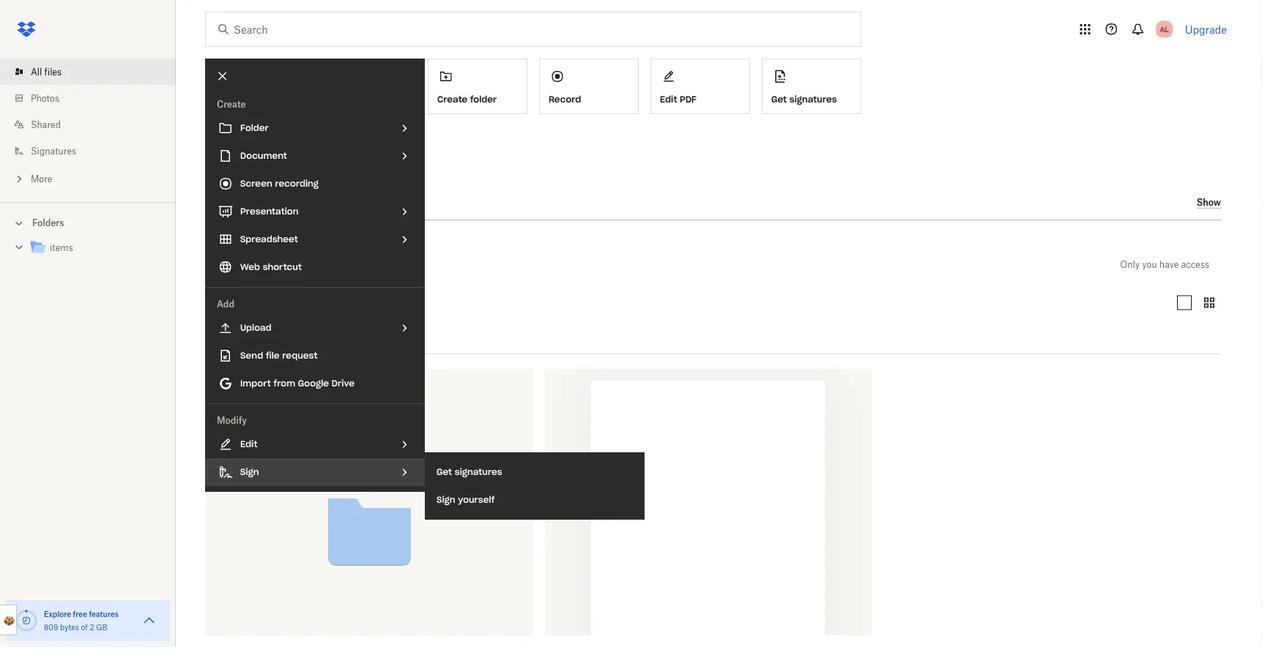 Task type: locate. For each thing, give the bounding box(es) containing it.
1 horizontal spatial edit
[[660, 94, 677, 105]]

features
[[89, 610, 119, 619]]

all files link
[[12, 59, 176, 85]]

record button
[[539, 59, 639, 114]]

file, resume.pdf row
[[545, 369, 872, 648]]

1 horizontal spatial signatures
[[790, 94, 837, 105]]

all files up recents button
[[205, 256, 253, 273]]

from down send file request
[[274, 378, 295, 389]]

0 vertical spatial from
[[273, 195, 302, 210]]

edit for edit pdf
[[660, 94, 677, 105]]

suggested from your activity
[[205, 195, 383, 210]]

edit
[[660, 94, 677, 105], [240, 439, 257, 450]]

0 vertical spatial get
[[772, 94, 787, 105]]

all files up photos on the left of the page
[[31, 66, 62, 77]]

0 horizontal spatial all
[[31, 66, 42, 77]]

recording
[[275, 178, 319, 189]]

0 vertical spatial all
[[31, 66, 42, 77]]

0 horizontal spatial get
[[205, 134, 223, 147]]

sign menu item
[[205, 459, 425, 487]]

all files inside 'link'
[[31, 66, 62, 77]]

web
[[240, 262, 260, 273]]

menu
[[205, 59, 425, 492], [425, 453, 645, 520]]

more
[[31, 173, 52, 184]]

you
[[1143, 259, 1157, 270]]

0 horizontal spatial all files
[[31, 66, 62, 77]]

your
[[306, 195, 334, 210]]

from down screen recording
[[273, 195, 302, 210]]

1 vertical spatial edit
[[240, 439, 257, 450]]

sign
[[240, 467, 259, 478], [437, 495, 455, 506]]

signatures inside button
[[790, 94, 837, 105]]

shared link
[[12, 111, 176, 138]]

upload
[[240, 322, 272, 334]]

1 vertical spatial all files
[[205, 256, 253, 273]]

edit inside 'edit pdf' button
[[660, 94, 677, 105]]

1 vertical spatial files
[[225, 256, 253, 273]]

document
[[240, 150, 287, 162]]

1 from from the top
[[273, 195, 302, 210]]

2 from from the top
[[274, 378, 295, 389]]

list
[[0, 50, 176, 202]]

name button
[[205, 331, 328, 349]]

sign left yourself
[[437, 495, 455, 506]]

photos link
[[12, 85, 176, 111]]

1 vertical spatial sign
[[437, 495, 455, 506]]

get inside button
[[772, 94, 787, 105]]

2
[[90, 623, 94, 632]]

edit left pdf
[[660, 94, 677, 105]]

edit inside edit menu item
[[240, 439, 257, 450]]

sign yourself
[[437, 495, 495, 506]]

get signatures button
[[762, 59, 862, 114]]

import from google drive menu item
[[205, 370, 425, 398]]

1 horizontal spatial all
[[205, 256, 221, 273]]

gb
[[96, 623, 108, 632]]

google
[[298, 378, 329, 389]]

files
[[44, 66, 62, 77], [225, 256, 253, 273]]

1 horizontal spatial files
[[225, 256, 253, 273]]

2 vertical spatial get
[[437, 467, 452, 478]]

dropbox image
[[12, 15, 41, 44]]

only you have access
[[1121, 259, 1210, 270]]

all
[[31, 66, 42, 77], [205, 256, 221, 273]]

0 horizontal spatial get signatures
[[437, 467, 502, 478]]

add
[[217, 299, 235, 310]]

explore free features 809 bytes of 2 gb
[[44, 610, 119, 632]]

sign inside menu item
[[240, 467, 259, 478]]

create for create folder
[[437, 94, 468, 105]]

upgrade link
[[1185, 23, 1227, 36]]

dropbox
[[288, 134, 329, 147]]

create for create
[[217, 99, 246, 110]]

get signatures
[[772, 94, 837, 105], [437, 467, 502, 478]]

files up recents button
[[225, 256, 253, 273]]

have
[[1160, 259, 1179, 270]]

from
[[273, 195, 302, 210], [274, 378, 295, 389]]

shortcut
[[263, 262, 302, 273]]

recents
[[217, 297, 250, 308]]

0 horizontal spatial edit
[[240, 439, 257, 450]]

from inside import from google drive menu item
[[274, 378, 295, 389]]

0 horizontal spatial files
[[44, 66, 62, 77]]

folder menu item
[[205, 114, 425, 142]]

signatures link
[[12, 138, 176, 164]]

recents button
[[205, 291, 262, 315]]

0 vertical spatial files
[[44, 66, 62, 77]]

create down close icon
[[217, 99, 246, 110]]

all left web on the top of page
[[205, 256, 221, 273]]

create left folder
[[437, 94, 468, 105]]

files inside all files 'link'
[[44, 66, 62, 77]]

all files list item
[[0, 59, 176, 85]]

menu containing get signatures
[[425, 453, 645, 520]]

create
[[437, 94, 468, 105], [217, 99, 246, 110]]

spreadsheet
[[240, 234, 298, 245]]

0 vertical spatial edit
[[660, 94, 677, 105]]

send file request
[[240, 350, 318, 362]]

1 vertical spatial get signatures
[[437, 467, 502, 478]]

create folder
[[437, 94, 497, 105]]

0 vertical spatial get signatures
[[772, 94, 837, 105]]

signatures
[[31, 145, 76, 156]]

items link
[[29, 239, 164, 258]]

1 vertical spatial from
[[274, 378, 295, 389]]

more image
[[12, 172, 26, 186]]

0 horizontal spatial create
[[217, 99, 246, 110]]

edit pdf button
[[651, 59, 750, 114]]

all files
[[31, 66, 62, 77], [205, 256, 253, 273]]

0 horizontal spatial signatures
[[455, 467, 502, 478]]

0 horizontal spatial sign
[[240, 467, 259, 478]]

signatures
[[790, 94, 837, 105], [455, 467, 502, 478]]

all up photos on the left of the page
[[31, 66, 42, 77]]

1 horizontal spatial create
[[437, 94, 468, 105]]

edit down modify
[[240, 439, 257, 450]]

create inside button
[[437, 94, 468, 105]]

name
[[205, 334, 235, 346]]

1 horizontal spatial sign
[[437, 495, 455, 506]]

1 horizontal spatial get signatures
[[772, 94, 837, 105]]

sign down modify
[[240, 467, 259, 478]]

2 horizontal spatial get
[[772, 94, 787, 105]]

document menu item
[[205, 142, 425, 170]]

0 vertical spatial signatures
[[790, 94, 837, 105]]

menu containing folder
[[205, 59, 425, 492]]

list containing all files
[[0, 50, 176, 202]]

0 vertical spatial all files
[[31, 66, 62, 77]]

0 vertical spatial sign
[[240, 467, 259, 478]]

folder
[[470, 94, 497, 105]]

items
[[50, 243, 73, 254]]

get
[[772, 94, 787, 105], [205, 134, 223, 147], [437, 467, 452, 478]]

web shortcut
[[240, 262, 302, 273]]

close image
[[210, 64, 235, 89]]

1 vertical spatial all
[[205, 256, 221, 273]]

files up photos on the left of the page
[[44, 66, 62, 77]]

quota usage element
[[15, 610, 38, 633]]

1 horizontal spatial get
[[437, 467, 452, 478]]

1 horizontal spatial all files
[[205, 256, 253, 273]]



Task type: describe. For each thing, give the bounding box(es) containing it.
create folder button
[[428, 59, 528, 114]]

modify
[[217, 415, 247, 426]]

explore
[[44, 610, 71, 619]]

folders
[[32, 218, 64, 229]]

photos
[[31, 93, 59, 104]]

only
[[1121, 259, 1140, 270]]

request
[[282, 350, 318, 362]]

sign for sign yourself
[[437, 495, 455, 506]]

get started with dropbox
[[205, 134, 329, 147]]

screen
[[240, 178, 272, 189]]

folder
[[240, 122, 269, 134]]

pdf
[[680, 94, 697, 105]]

get signatures inside button
[[772, 94, 837, 105]]

bytes
[[60, 623, 79, 632]]

send file request menu item
[[205, 342, 425, 370]]

import from google drive
[[240, 378, 355, 389]]

yourself
[[458, 495, 495, 506]]

from for google
[[274, 378, 295, 389]]

web shortcut menu item
[[205, 254, 425, 281]]

import
[[240, 378, 271, 389]]

drive
[[332, 378, 355, 389]]

sign for sign
[[240, 467, 259, 478]]

1 vertical spatial signatures
[[455, 467, 502, 478]]

file
[[266, 350, 280, 362]]

presentation
[[240, 206, 299, 217]]

access
[[1182, 259, 1210, 270]]

from for your
[[273, 195, 302, 210]]

spreadsheet menu item
[[205, 226, 425, 254]]

screen recording
[[240, 178, 319, 189]]

shared
[[31, 119, 61, 130]]

of
[[81, 623, 88, 632]]

edit menu item
[[205, 431, 425, 459]]

1 vertical spatial get
[[205, 134, 223, 147]]

folder, items row
[[206, 369, 533, 648]]

edit for edit
[[240, 439, 257, 450]]

suggested
[[205, 195, 270, 210]]

with
[[264, 134, 285, 147]]

all inside 'link'
[[31, 66, 42, 77]]

upgrade
[[1185, 23, 1227, 36]]

edit pdf
[[660, 94, 697, 105]]

free
[[73, 610, 87, 619]]

activity
[[337, 195, 383, 210]]

record
[[549, 94, 581, 105]]

screen recording menu item
[[205, 170, 425, 198]]

send
[[240, 350, 263, 362]]

started
[[226, 134, 261, 147]]

809
[[44, 623, 58, 632]]

upload menu item
[[205, 314, 425, 342]]

folders button
[[0, 212, 176, 233]]

presentation menu item
[[205, 198, 425, 226]]



Task type: vqa. For each thing, say whether or not it's contained in the screenshot.
Create folder button
yes



